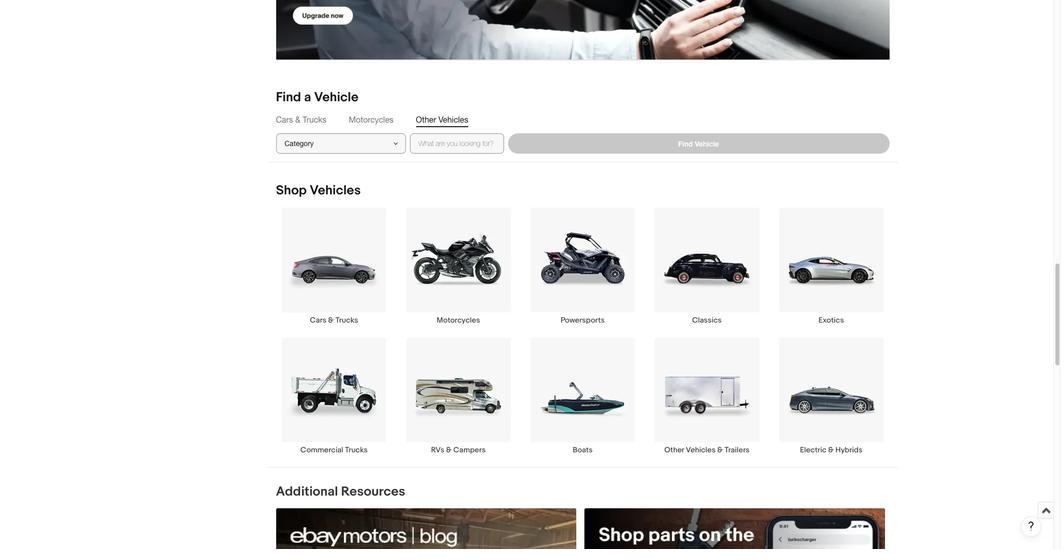 Task type: locate. For each thing, give the bounding box(es) containing it.
vehicles right shop
[[310, 183, 361, 199]]

rvs & campers
[[431, 445, 486, 455]]

boats
[[573, 445, 593, 455]]

none text field boost your ride with top tech
[[276, 0, 890, 60]]

1 vertical spatial trucks
[[336, 315, 358, 325]]

other vehicles & trailers link
[[645, 337, 770, 455]]

& inside "link"
[[718, 445, 723, 455]]

cars
[[276, 115, 293, 124], [310, 315, 327, 325]]

find
[[276, 90, 301, 106], [679, 139, 693, 148]]

find vehicle button
[[508, 134, 890, 154]]

vehicles for other vehicles
[[439, 115, 469, 124]]

1 horizontal spatial other
[[665, 445, 685, 455]]

1 vertical spatial vehicle
[[695, 139, 720, 148]]

electric & hybrids link
[[770, 337, 894, 455]]

trucks
[[303, 115, 327, 124], [336, 315, 358, 325], [345, 445, 368, 455]]

1 vertical spatial find
[[679, 139, 693, 148]]

What are you looking for? text field
[[410, 134, 504, 154]]

2 vertical spatial vehicles
[[686, 445, 716, 455]]

vehicles inside "link"
[[686, 445, 716, 455]]

1 horizontal spatial vehicles
[[439, 115, 469, 124]]

tab list
[[276, 114, 890, 125]]

powersports
[[561, 315, 605, 325]]

find inside button
[[679, 139, 693, 148]]

vehicles inside tab list
[[439, 115, 469, 124]]

find vehicle
[[679, 139, 720, 148]]

other vehicles
[[416, 115, 469, 124]]

0 horizontal spatial cars
[[276, 115, 293, 124]]

2 horizontal spatial vehicles
[[686, 445, 716, 455]]

other inside "link"
[[665, 445, 685, 455]]

classics
[[693, 315, 722, 325]]

motorcycles inside tab list
[[349, 115, 394, 124]]

vehicles
[[439, 115, 469, 124], [310, 183, 361, 199], [686, 445, 716, 455]]

0 vertical spatial find
[[276, 90, 301, 106]]

rvs & campers link
[[397, 337, 521, 455]]

2 vertical spatial trucks
[[345, 445, 368, 455]]

motorcycles link
[[397, 207, 521, 325]]

find for find vehicle
[[679, 139, 693, 148]]

campers
[[454, 445, 486, 455]]

0 vertical spatial vehicle
[[314, 90, 359, 106]]

cars & trucks link
[[272, 207, 397, 325]]

cars & trucks
[[276, 115, 327, 124], [310, 315, 358, 325]]

classics link
[[645, 207, 770, 325]]

0 vertical spatial cars
[[276, 115, 293, 124]]

motorcycles
[[349, 115, 394, 124], [437, 315, 480, 325]]

0 horizontal spatial find
[[276, 90, 301, 106]]

&
[[295, 115, 301, 124], [328, 315, 334, 325], [446, 445, 452, 455], [718, 445, 723, 455], [829, 445, 834, 455]]

shop
[[276, 183, 307, 199]]

powersports link
[[521, 207, 645, 325]]

None text field
[[276, 0, 890, 60], [276, 509, 577, 549], [585, 509, 886, 549], [276, 509, 577, 549]]

& for the cars & trucks link
[[328, 315, 334, 325]]

vehicle
[[314, 90, 359, 106], [695, 139, 720, 148]]

cars & trucks inside tab list
[[276, 115, 327, 124]]

0 horizontal spatial other
[[416, 115, 437, 124]]

0 vertical spatial motorcycles
[[349, 115, 394, 124]]

vehicles for other vehicles & trailers
[[686, 445, 716, 455]]

boats link
[[521, 337, 645, 455]]

vehicles left the trailers
[[686, 445, 716, 455]]

electric & hybrids
[[801, 445, 863, 455]]

find a vehicle
[[276, 90, 359, 106]]

commercial trucks link
[[272, 337, 397, 455]]

1 horizontal spatial find
[[679, 139, 693, 148]]

other vehicles & trailers
[[665, 445, 750, 455]]

find for find a vehicle
[[276, 90, 301, 106]]

none text field ebay motors app
[[585, 509, 886, 549]]

& for rvs & campers link
[[446, 445, 452, 455]]

1 vertical spatial vehicles
[[310, 183, 361, 199]]

motorcycles for motorcycles link
[[437, 315, 480, 325]]

1 vertical spatial cars & trucks
[[310, 315, 358, 325]]

0 vertical spatial trucks
[[303, 115, 327, 124]]

1 vertical spatial other
[[665, 445, 685, 455]]

1 vertical spatial cars
[[310, 315, 327, 325]]

other for other vehicles & trailers
[[665, 445, 685, 455]]

vehicles for shop vehicles
[[310, 183, 361, 199]]

1 horizontal spatial vehicle
[[695, 139, 720, 148]]

rvs
[[431, 445, 445, 455]]

1 horizontal spatial motorcycles
[[437, 315, 480, 325]]

0 vertical spatial vehicles
[[439, 115, 469, 124]]

commercial
[[301, 445, 344, 455]]

0 vertical spatial other
[[416, 115, 437, 124]]

vehicles up the what are you looking for? text box
[[439, 115, 469, 124]]

0 horizontal spatial vehicles
[[310, 183, 361, 199]]

0 horizontal spatial motorcycles
[[349, 115, 394, 124]]

boost your ride with top tech image
[[276, 0, 890, 60]]

0 vertical spatial cars & trucks
[[276, 115, 327, 124]]

trailers
[[725, 445, 750, 455]]

1 vertical spatial motorcycles
[[437, 315, 480, 325]]

other
[[416, 115, 437, 124], [665, 445, 685, 455]]

& inside tab list
[[295, 115, 301, 124]]



Task type: describe. For each thing, give the bounding box(es) containing it.
other for other vehicles
[[416, 115, 437, 124]]

motorcycles for tab list at the top of page containing cars & trucks
[[349, 115, 394, 124]]

ebay motors app image
[[585, 509, 886, 549]]

cars inside tab list
[[276, 115, 293, 124]]

help, opens dialogs image
[[1027, 521, 1037, 531]]

a
[[304, 90, 311, 106]]

1 horizontal spatial cars
[[310, 315, 327, 325]]

resources
[[341, 484, 406, 500]]

commercial trucks
[[301, 445, 368, 455]]

electric
[[801, 445, 827, 455]]

exotics link
[[770, 207, 894, 325]]

& for electric & hybrids link
[[829, 445, 834, 455]]

tab list containing cars & trucks
[[276, 114, 890, 125]]

additional resources
[[276, 484, 406, 500]]

vehicle inside button
[[695, 139, 720, 148]]

exotics
[[819, 315, 845, 325]]

hybrids
[[836, 445, 863, 455]]

0 horizontal spatial vehicle
[[314, 90, 359, 106]]

shop vehicles
[[276, 183, 361, 199]]

additional
[[276, 484, 338, 500]]



Task type: vqa. For each thing, say whether or not it's contained in the screenshot.
first Bread Thief from the left
no



